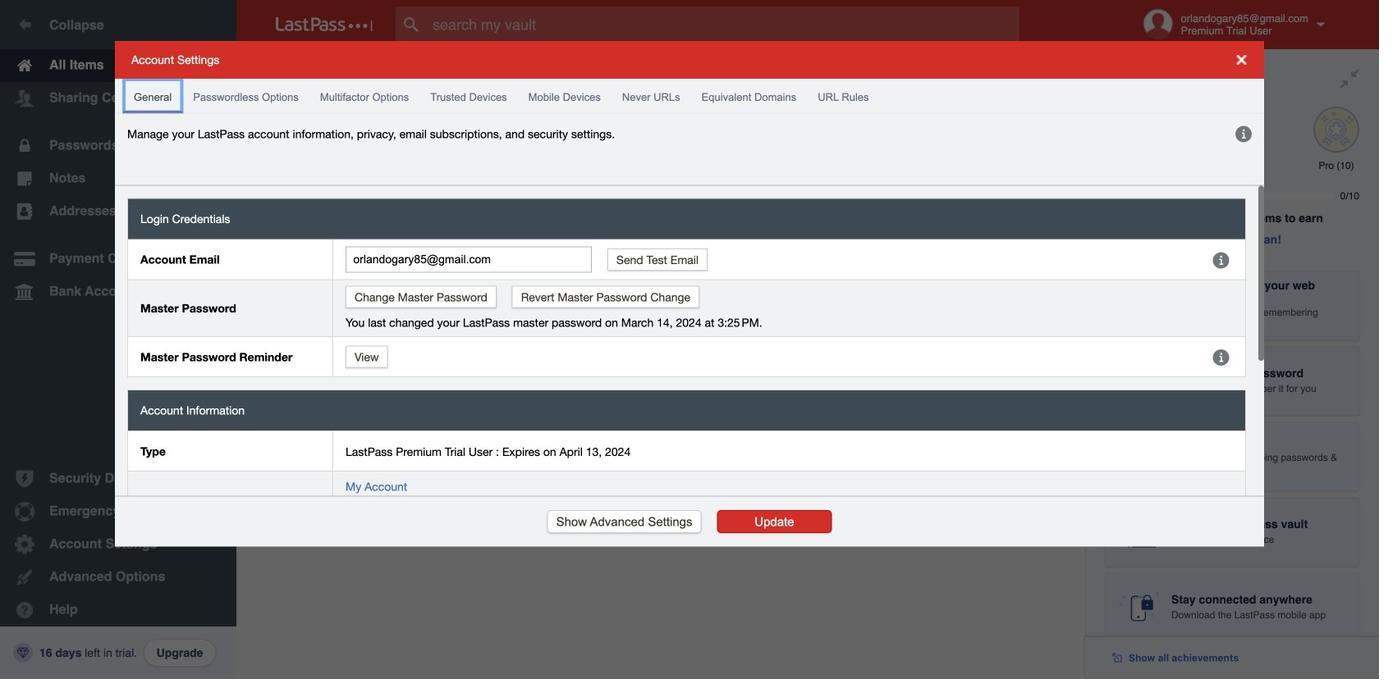 Task type: vqa. For each thing, say whether or not it's contained in the screenshot.
lastpass 'image'
yes



Task type: describe. For each thing, give the bounding box(es) containing it.
search my vault text field
[[396, 7, 1052, 43]]



Task type: locate. For each thing, give the bounding box(es) containing it.
main navigation navigation
[[0, 0, 236, 680]]

main content main content
[[236, 49, 1085, 53]]

Search search field
[[396, 7, 1052, 43]]

lastpass image
[[276, 17, 373, 32]]



